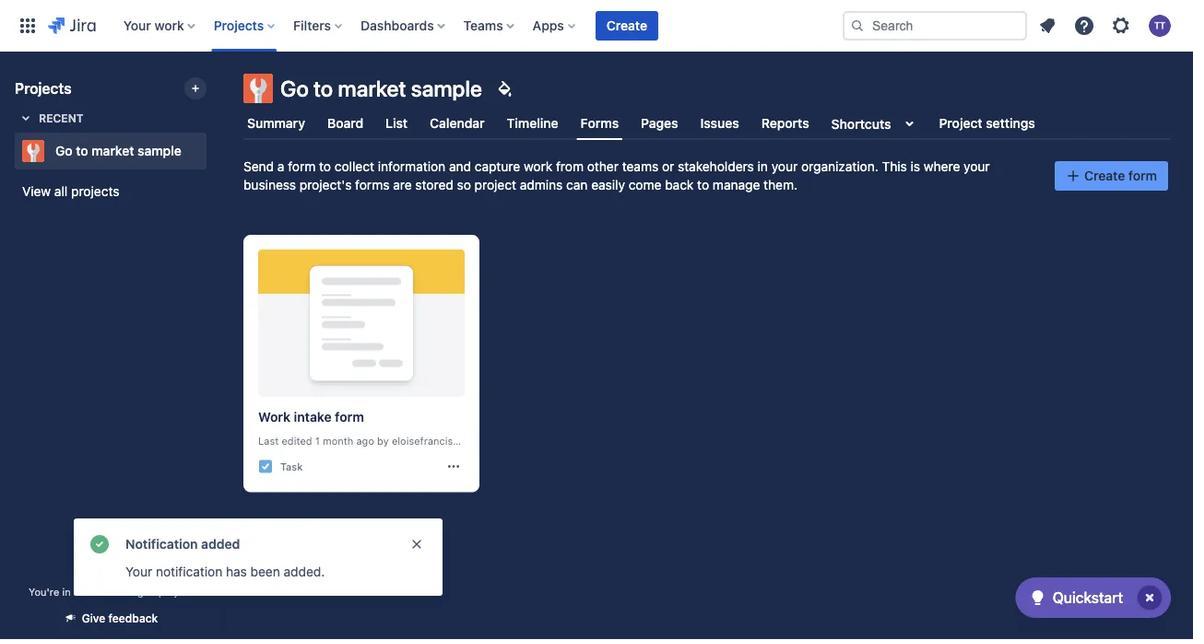 Task type: locate. For each thing, give the bounding box(es) containing it.
1 your from the left
[[771, 159, 798, 174]]

tab list
[[232, 107, 1182, 140]]

project's
[[299, 177, 352, 193]]

1 vertical spatial your
[[125, 565, 152, 580]]

create button
[[595, 11, 658, 41]]

form inside send a form to collect information and capture work from other teams or stakeholders in your organization. this is where your business project's forms are stored so project admins can easily come back to manage them.
[[288, 159, 316, 174]]

so
[[457, 177, 471, 193]]

0 vertical spatial work
[[154, 18, 184, 33]]

give feedback
[[82, 613, 158, 626]]

2 horizontal spatial form
[[1128, 168, 1157, 183]]

and
[[449, 159, 471, 174]]

add to starred image
[[201, 140, 223, 162]]

added
[[201, 537, 240, 552]]

projects up collapse recent projects icon
[[15, 80, 72, 97]]

to down recent
[[76, 143, 88, 159]]

1 horizontal spatial your
[[964, 159, 990, 174]]

1 horizontal spatial a
[[277, 159, 284, 174]]

banner containing your work
[[0, 0, 1193, 52]]

go to market sample up view all projects link
[[55, 143, 182, 159]]

managed
[[111, 586, 156, 598]]

1 horizontal spatial go to market sample
[[280, 76, 482, 101]]

summary
[[247, 116, 305, 131]]

filters
[[293, 18, 331, 33]]

in right the you're
[[62, 586, 71, 598]]

0 vertical spatial project
[[474, 177, 516, 193]]

back
[[665, 177, 694, 193]]

0 horizontal spatial in
[[62, 586, 71, 598]]

0 horizontal spatial your
[[771, 159, 798, 174]]

where
[[924, 159, 960, 174]]

market up list
[[338, 76, 406, 101]]

your
[[123, 18, 151, 33], [125, 565, 152, 580]]

0 horizontal spatial a
[[74, 586, 79, 598]]

in
[[757, 159, 768, 174], [62, 586, 71, 598]]

shortcuts button
[[828, 107, 924, 140]]

in up the them.
[[757, 159, 768, 174]]

create inside primary element
[[607, 18, 647, 33]]

search image
[[850, 18, 865, 33]]

help image
[[1073, 15, 1095, 37]]

project
[[939, 116, 982, 131]]

1 horizontal spatial form
[[335, 410, 364, 425]]

1 horizontal spatial create
[[1084, 168, 1125, 183]]

calendar link
[[426, 107, 488, 140]]

primary element
[[11, 0, 843, 52]]

1 horizontal spatial work
[[524, 159, 552, 174]]

2 your from the left
[[964, 159, 990, 174]]

sample up calendar
[[411, 76, 482, 101]]

create form
[[1084, 168, 1157, 183]]

0 vertical spatial in
[[757, 159, 768, 174]]

sample
[[411, 76, 482, 101], [138, 143, 182, 159]]

go to market sample up list
[[280, 76, 482, 101]]

work up admins
[[524, 159, 552, 174]]

jira image
[[48, 15, 96, 37], [48, 15, 96, 37]]

last edited 1 month ago by eloisefrancis23
[[258, 435, 466, 447]]

1 horizontal spatial sample
[[411, 76, 482, 101]]

banner
[[0, 0, 1193, 52]]

them.
[[764, 177, 798, 193]]

0 vertical spatial a
[[277, 159, 284, 174]]

issues
[[700, 116, 739, 131]]

stakeholders
[[678, 159, 754, 174]]

1 vertical spatial work
[[524, 159, 552, 174]]

your notification has been added.
[[125, 565, 325, 580]]

give
[[82, 613, 105, 626]]

quickstart
[[1053, 590, 1123, 607]]

work
[[154, 18, 184, 33], [524, 159, 552, 174]]

board
[[327, 116, 363, 131]]

timeline link
[[503, 107, 562, 140]]

to
[[313, 76, 333, 101], [76, 143, 88, 159], [319, 159, 331, 174], [697, 177, 709, 193]]

1 vertical spatial go to market sample
[[55, 143, 182, 159]]

1 vertical spatial project
[[159, 586, 193, 598]]

1 vertical spatial in
[[62, 586, 71, 598]]

apps
[[533, 18, 564, 33]]

0 horizontal spatial create
[[607, 18, 647, 33]]

project
[[474, 177, 516, 193], [159, 586, 193, 598]]

team-
[[82, 586, 111, 598]]

your for your notification has been added.
[[125, 565, 152, 580]]

0 vertical spatial market
[[338, 76, 406, 101]]

project down notification
[[159, 586, 193, 598]]

work left projects popup button
[[154, 18, 184, 33]]

send
[[243, 159, 274, 174]]

0 horizontal spatial projects
[[15, 80, 72, 97]]

view all projects
[[22, 184, 119, 199]]

go up "summary"
[[280, 76, 309, 101]]

to up the project's
[[319, 159, 331, 174]]

your inside popup button
[[123, 18, 151, 33]]

1 horizontal spatial projects
[[214, 18, 264, 33]]

your right where
[[964, 159, 990, 174]]

your up the them.
[[771, 159, 798, 174]]

1 vertical spatial go
[[55, 143, 73, 159]]

give feedback button
[[52, 604, 169, 634]]

1 vertical spatial market
[[92, 143, 134, 159]]

are
[[393, 177, 412, 193]]

0 vertical spatial sample
[[411, 76, 482, 101]]

1 vertical spatial a
[[74, 586, 79, 598]]

work intake form
[[258, 410, 364, 425]]

0 vertical spatial projects
[[214, 18, 264, 33]]

1 horizontal spatial in
[[757, 159, 768, 174]]

go down recent
[[55, 143, 73, 159]]

1 vertical spatial projects
[[15, 80, 72, 97]]

your profile and settings image
[[1149, 15, 1171, 37]]

sample left the "add to starred" image on the left
[[138, 143, 182, 159]]

project settings link
[[935, 107, 1039, 140]]

0 vertical spatial go
[[280, 76, 309, 101]]

project down capture on the left of page
[[474, 177, 516, 193]]

0 horizontal spatial work
[[154, 18, 184, 33]]

market up view all projects link
[[92, 143, 134, 159]]

apps button
[[527, 11, 583, 41]]

0 horizontal spatial market
[[92, 143, 134, 159]]

1 horizontal spatial go
[[280, 76, 309, 101]]

a inside send a form to collect information and capture work from other teams or stakeholders in your organization. this is where your business project's forms are stored so project admins can easily come back to manage them.
[[277, 159, 284, 174]]

0 vertical spatial go to market sample
[[280, 76, 482, 101]]

all
[[54, 184, 68, 199]]

quickstart button
[[1016, 578, 1171, 619]]

go
[[280, 76, 309, 101], [55, 143, 73, 159]]

a up business at the left top
[[277, 159, 284, 174]]

filters button
[[288, 11, 349, 41]]

0 vertical spatial your
[[123, 18, 151, 33]]

0 horizontal spatial form
[[288, 159, 316, 174]]

eloisefrancis23
[[392, 435, 466, 447]]

pages link
[[637, 107, 682, 140]]

you're
[[29, 586, 59, 598]]

0 vertical spatial create
[[607, 18, 647, 33]]

0 horizontal spatial sample
[[138, 143, 182, 159]]

1 horizontal spatial project
[[474, 177, 516, 193]]

projects
[[214, 18, 264, 33], [15, 80, 72, 97]]

collect
[[335, 159, 374, 174]]

create form button
[[1055, 161, 1168, 191]]

form
[[288, 159, 316, 174], [1128, 168, 1157, 183], [335, 410, 364, 425]]

recent
[[39, 112, 83, 124]]

forms
[[580, 116, 619, 131]]

projects up sidebar navigation image
[[214, 18, 264, 33]]

your work
[[123, 18, 184, 33]]

1 vertical spatial create
[[1084, 168, 1125, 183]]

sidebar navigation image
[[201, 74, 242, 111]]

a left team-
[[74, 586, 79, 598]]

to down stakeholders
[[697, 177, 709, 193]]

go to market sample
[[280, 76, 482, 101], [55, 143, 182, 159]]

easily
[[591, 177, 625, 193]]

market
[[338, 76, 406, 101], [92, 143, 134, 159]]



Task type: vqa. For each thing, say whether or not it's contained in the screenshot.
the bottommost project
yes



Task type: describe. For each thing, give the bounding box(es) containing it.
dashboards
[[361, 18, 434, 33]]

issues link
[[697, 107, 743, 140]]

board link
[[324, 107, 367, 140]]

Search field
[[843, 11, 1027, 41]]

admins
[[520, 177, 563, 193]]

in inside send a form to collect information and capture work from other teams or stakeholders in your organization. this is where your business project's forms are stored so project admins can easily come back to manage them.
[[757, 159, 768, 174]]

view all projects link
[[15, 175, 207, 208]]

dashboards button
[[355, 11, 452, 41]]

projects inside popup button
[[214, 18, 264, 33]]

by
[[377, 435, 389, 447]]

create project image
[[188, 81, 203, 96]]

projects
[[71, 184, 119, 199]]

dismiss image
[[409, 538, 424, 552]]

month
[[323, 435, 353, 447]]

edited
[[282, 435, 312, 447]]

business
[[243, 177, 296, 193]]

or
[[662, 159, 674, 174]]

calendar
[[430, 116, 485, 131]]

task
[[280, 461, 303, 473]]

collapse recent projects image
[[15, 107, 37, 129]]

1 horizontal spatial market
[[338, 76, 406, 101]]

form inside button
[[1128, 168, 1157, 183]]

view
[[22, 184, 51, 199]]

notifications image
[[1036, 15, 1058, 37]]

create for create
[[607, 18, 647, 33]]

come
[[629, 177, 661, 193]]

last
[[258, 435, 279, 447]]

reports
[[761, 116, 809, 131]]

work inside send a form to collect information and capture work from other teams or stakeholders in your organization. this is where your business project's forms are stored so project admins can easily come back to manage them.
[[524, 159, 552, 174]]

capture
[[475, 159, 520, 174]]

go to market sample link
[[15, 133, 199, 170]]

list
[[386, 116, 408, 131]]

list link
[[382, 107, 411, 140]]

project inside send a form to collect information and capture work from other teams or stakeholders in your organization. this is where your business project's forms are stored so project admins can easily come back to manage them.
[[474, 177, 516, 193]]

notification added
[[125, 537, 240, 552]]

0 horizontal spatial go to market sample
[[55, 143, 182, 159]]

project settings
[[939, 116, 1035, 131]]

1 vertical spatial sample
[[138, 143, 182, 159]]

settings
[[986, 116, 1035, 131]]

notification
[[125, 537, 198, 552]]

teams
[[463, 18, 503, 33]]

form for send a form to collect information and capture work from other teams or stakeholders in your organization. this is where your business project's forms are stored so project admins can easily come back to manage them.
[[288, 159, 316, 174]]

information
[[378, 159, 445, 174]]

ago
[[356, 435, 374, 447]]

shortcuts
[[831, 116, 891, 131]]

teams
[[622, 159, 659, 174]]

added.
[[284, 565, 325, 580]]

can
[[566, 177, 588, 193]]

pages
[[641, 116, 678, 131]]

form for work intake form
[[335, 410, 364, 425]]

success image
[[89, 534, 111, 556]]

your work button
[[118, 11, 203, 41]]

forms
[[355, 177, 389, 193]]

been
[[250, 565, 280, 580]]

settings image
[[1110, 15, 1132, 37]]

reports link
[[758, 107, 813, 140]]

this
[[882, 159, 907, 174]]

from
[[556, 159, 584, 174]]

tab list containing forms
[[232, 107, 1182, 140]]

teams button
[[458, 11, 522, 41]]

check image
[[1027, 587, 1049, 609]]

0 horizontal spatial project
[[159, 586, 193, 598]]

you're in a team-managed project
[[29, 586, 193, 598]]

send a form to collect information and capture work from other teams or stakeholders in your organization. this is where your business project's forms are stored so project admins can easily come back to manage them.
[[243, 159, 990, 193]]

to up 'board'
[[313, 76, 333, 101]]

your for your work
[[123, 18, 151, 33]]

is
[[911, 159, 920, 174]]

set background color image
[[493, 77, 515, 100]]

timeline
[[507, 116, 558, 131]]

work inside popup button
[[154, 18, 184, 33]]

1
[[315, 435, 320, 447]]

appswitcher icon image
[[17, 15, 39, 37]]

has
[[226, 565, 247, 580]]

other
[[587, 159, 619, 174]]

projects button
[[208, 11, 282, 41]]

intake
[[294, 410, 332, 425]]

notification
[[156, 565, 222, 580]]

feedback
[[108, 613, 158, 626]]

organization.
[[801, 159, 878, 174]]

form actions image
[[446, 460, 461, 475]]

manage
[[713, 177, 760, 193]]

0 horizontal spatial go
[[55, 143, 73, 159]]

work
[[258, 410, 290, 425]]

dismiss quickstart image
[[1135, 584, 1164, 613]]

create for create form
[[1084, 168, 1125, 183]]

summary link
[[243, 107, 309, 140]]

stored
[[415, 177, 453, 193]]



